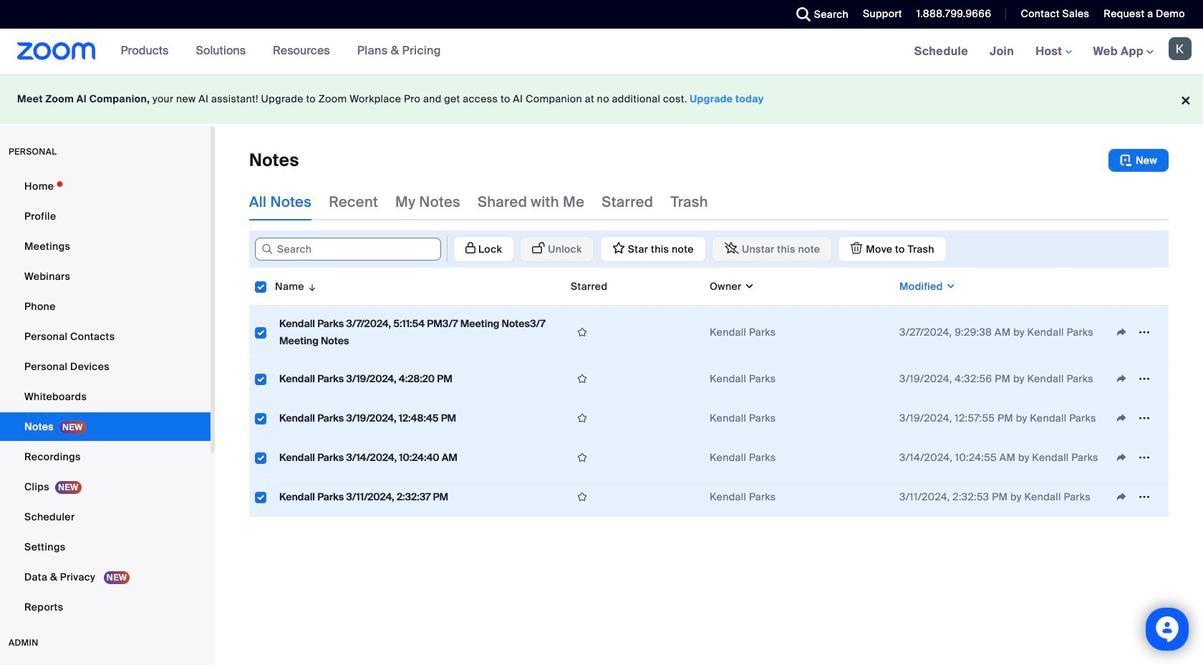 Task type: locate. For each thing, give the bounding box(es) containing it.
kendall parks 3/14/2024, 10:24:40 am unstarred image
[[571, 451, 594, 464]]

kendall parks 3/11/2024, 2:32:37 pm unstarred image
[[571, 491, 594, 504]]

more options for kendall parks 3/11/2024, 2:32:37 pm image
[[1133, 491, 1156, 504]]

1 vertical spatial application
[[249, 268, 1169, 517]]

more options for kendall parks 3/7/2024, 5:11:54 pm3/7 meeting notes3/7 meeting notes image
[[1133, 326, 1156, 339]]

kendall parks 3/19/2024, 12:48:45 pm unstarred image
[[571, 412, 594, 425]]

footer
[[0, 74, 1203, 124]]

personal menu menu
[[0, 172, 211, 623]]

more options for kendall parks 3/14/2024, 10:24:40 am image
[[1133, 451, 1156, 464]]

arrow down image
[[304, 278, 318, 295]]

meetings navigation
[[904, 29, 1203, 75]]

application
[[447, 236, 947, 262], [249, 268, 1169, 517]]

tabs of all notes page tab list
[[249, 183, 708, 221]]

down image
[[742, 279, 755, 294]]

more options for kendall parks 3/19/2024, 12:48:45 pm image
[[1133, 412, 1156, 425]]

banner
[[0, 29, 1203, 75]]



Task type: vqa. For each thing, say whether or not it's contained in the screenshot.
Tabs of all notes page tab list
yes



Task type: describe. For each thing, give the bounding box(es) containing it.
more options for kendall parks 3/19/2024, 4:28:20 pm image
[[1133, 372, 1156, 385]]

zoom logo image
[[17, 42, 96, 60]]

Search text field
[[255, 238, 441, 261]]

kendall parks 3/19/2024, 4:28:20 pm unstarred image
[[571, 372, 594, 385]]

product information navigation
[[110, 29, 452, 74]]

kendall parks 3/7/2024, 5:11:54 pm3/7 meeting notes3/7 meeting notes unstarred image
[[571, 326, 594, 339]]

profile picture image
[[1169, 37, 1192, 60]]

0 vertical spatial application
[[447, 236, 947, 262]]



